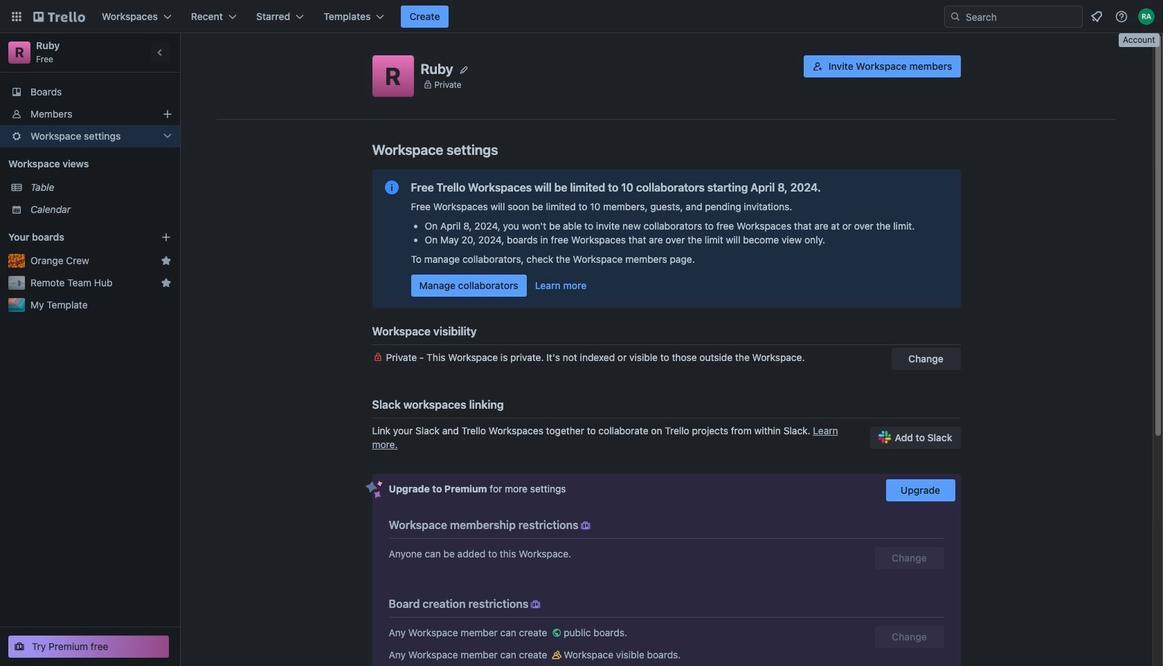 Task type: describe. For each thing, give the bounding box(es) containing it.
1 starred icon image from the top
[[161, 256, 172, 267]]

Search field
[[961, 7, 1083, 26]]

your boards with 3 items element
[[8, 229, 140, 246]]

search image
[[950, 11, 961, 22]]

workspace navigation collapse icon image
[[151, 43, 170, 62]]

sparkle image
[[365, 481, 383, 499]]

open information menu image
[[1115, 10, 1129, 24]]

2 vertical spatial sm image
[[550, 627, 564, 641]]

back to home image
[[33, 6, 85, 28]]



Task type: vqa. For each thing, say whether or not it's contained in the screenshot.
bottom sm icon
yes



Task type: locate. For each thing, give the bounding box(es) containing it.
ruby anderson (rubyanderson7) image
[[1139, 8, 1155, 25]]

0 notifications image
[[1089, 8, 1105, 25]]

2 horizontal spatial sm image
[[579, 519, 593, 533]]

tooltip
[[1119, 33, 1160, 47]]

primary element
[[0, 0, 1164, 33]]

sm image
[[550, 649, 564, 663]]

1 vertical spatial starred icon image
[[161, 278, 172, 289]]

1 vertical spatial sm image
[[529, 598, 543, 612]]

0 vertical spatial sm image
[[579, 519, 593, 533]]

1 horizontal spatial sm image
[[550, 627, 564, 641]]

0 horizontal spatial sm image
[[529, 598, 543, 612]]

2 starred icon image from the top
[[161, 278, 172, 289]]

add board image
[[161, 232, 172, 243]]

starred icon image
[[161, 256, 172, 267], [161, 278, 172, 289]]

sm image
[[579, 519, 593, 533], [529, 598, 543, 612], [550, 627, 564, 641]]

0 vertical spatial starred icon image
[[161, 256, 172, 267]]



